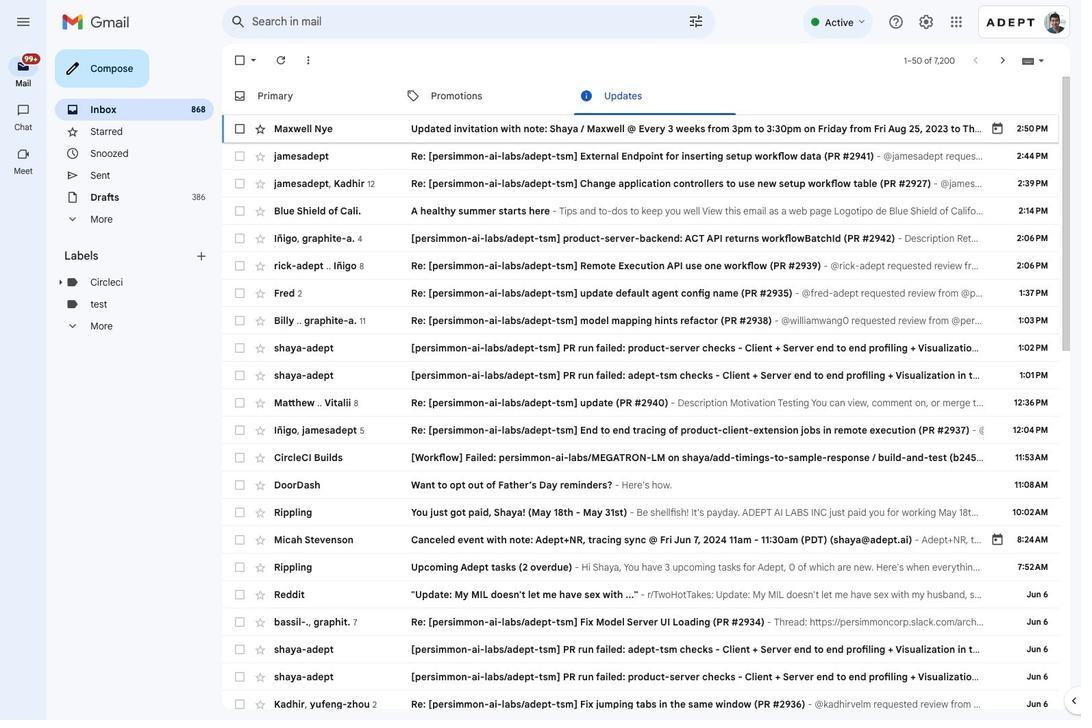 Task type: locate. For each thing, give the bounding box(es) containing it.
heading
[[0, 78, 47, 89], [0, 122, 47, 133], [0, 166, 47, 177], [64, 250, 195, 263]]

support image
[[888, 14, 905, 30]]

9 row from the top
[[222, 335, 1082, 362]]

toolbar
[[946, 149, 1056, 163]]

5 row from the top
[[222, 225, 1060, 252]]

None checkbox
[[233, 122, 247, 136], [233, 204, 247, 218], [233, 232, 247, 245], [233, 259, 247, 273], [233, 287, 247, 300], [233, 341, 247, 355], [233, 396, 247, 410], [233, 451, 247, 465], [233, 478, 247, 492], [233, 561, 247, 574], [233, 643, 247, 657], [233, 670, 247, 684], [233, 122, 247, 136], [233, 204, 247, 218], [233, 232, 247, 245], [233, 259, 247, 273], [233, 287, 247, 300], [233, 341, 247, 355], [233, 396, 247, 410], [233, 451, 247, 465], [233, 478, 247, 492], [233, 561, 247, 574], [233, 643, 247, 657], [233, 670, 247, 684]]

main content
[[222, 77, 1082, 720]]

19 row from the top
[[222, 609, 1060, 636]]

21 row from the top
[[222, 664, 1082, 691]]

more email options image
[[302, 53, 315, 67]]

navigation
[[0, 44, 48, 720]]

22 row from the top
[[222, 691, 1060, 718]]

None checkbox
[[233, 53, 247, 67], [233, 149, 247, 163], [233, 177, 247, 191], [233, 314, 247, 328], [233, 369, 247, 382], [233, 424, 247, 437], [233, 506, 247, 520], [233, 533, 247, 547], [233, 588, 247, 602], [233, 616, 247, 629], [233, 698, 247, 712], [233, 53, 247, 67], [233, 149, 247, 163], [233, 177, 247, 191], [233, 314, 247, 328], [233, 369, 247, 382], [233, 424, 247, 437], [233, 506, 247, 520], [233, 533, 247, 547], [233, 588, 247, 602], [233, 616, 247, 629], [233, 698, 247, 712]]

older image
[[997, 53, 1010, 67]]

advanced search options image
[[683, 8, 710, 35]]

Search in mail search field
[[222, 5, 716, 38]]

14 row from the top
[[222, 472, 1060, 499]]

search in mail image
[[226, 10, 251, 34]]

row
[[222, 115, 1082, 143], [222, 143, 1060, 170], [222, 170, 1060, 197], [222, 197, 1060, 225], [222, 225, 1060, 252], [222, 252, 1060, 280], [222, 280, 1060, 307], [222, 307, 1060, 335], [222, 335, 1082, 362], [222, 362, 1082, 389], [222, 389, 1060, 417], [222, 417, 1060, 444], [222, 444, 1060, 472], [222, 472, 1060, 499], [222, 499, 1060, 526], [222, 526, 1060, 554], [222, 554, 1060, 581], [222, 581, 1060, 609], [222, 609, 1060, 636], [222, 636, 1082, 664], [222, 664, 1082, 691], [222, 691, 1060, 718]]

select input tool image
[[1038, 55, 1046, 66]]

6 row from the top
[[222, 252, 1060, 280]]

7 row from the top
[[222, 280, 1060, 307]]

tab list
[[222, 77, 1060, 115]]

10 row from the top
[[222, 362, 1082, 389]]



Task type: vqa. For each thing, say whether or not it's contained in the screenshot.
to
no



Task type: describe. For each thing, give the bounding box(es) containing it.
12 row from the top
[[222, 417, 1060, 444]]

4 row from the top
[[222, 197, 1060, 225]]

18 row from the top
[[222, 581, 1060, 609]]

11 row from the top
[[222, 389, 1060, 417]]

3 row from the top
[[222, 170, 1060, 197]]

8 row from the top
[[222, 307, 1060, 335]]

gmail image
[[62, 8, 136, 36]]

promotions tab
[[396, 77, 568, 115]]

updates tab
[[569, 77, 742, 115]]

Search in mail text field
[[252, 15, 650, 29]]

17 row from the top
[[222, 554, 1060, 581]]

15 row from the top
[[222, 499, 1060, 526]]

20 row from the top
[[222, 636, 1082, 664]]

2 row from the top
[[222, 143, 1060, 170]]

refresh image
[[274, 53, 288, 67]]

toolbar inside row
[[946, 149, 1056, 163]]

13 row from the top
[[222, 444, 1060, 472]]

primary tab
[[222, 77, 394, 115]]

16 row from the top
[[222, 526, 1060, 554]]

settings image
[[919, 14, 935, 30]]

1 row from the top
[[222, 115, 1082, 143]]

main menu image
[[15, 14, 32, 30]]

calendar event image
[[991, 122, 1005, 136]]



